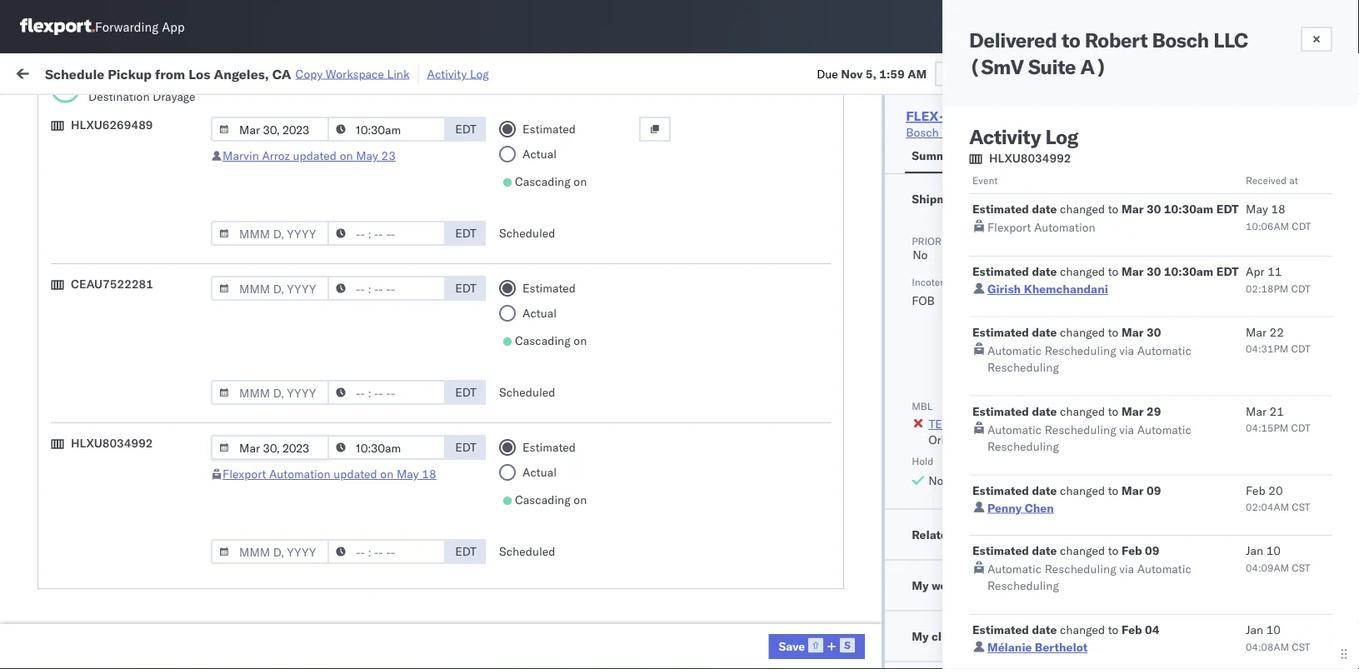 Task type: locate. For each thing, give the bounding box(es) containing it.
1 vertical spatial feb
[[1122, 544, 1143, 558]]

1 horizontal spatial no
[[913, 248, 928, 262]]

1 -- : -- -- text field from the top
[[328, 380, 446, 405]]

actual for marvin arroz updated on may 23
[[523, 147, 557, 161]]

for right available
[[1152, 276, 1164, 288]]

for left the work,
[[159, 103, 172, 116]]

ceau7522281, hlxu6269489, hlxu8034992
[[1027, 203, 1286, 218], [1027, 240, 1286, 255], [1027, 277, 1286, 291], [1027, 313, 1286, 328], [1027, 350, 1286, 365]]

resize handle column header
[[238, 129, 258, 669], [423, 129, 444, 669], [482, 129, 502, 669], [590, 129, 610, 669], [699, 129, 719, 669], [865, 129, 885, 669], [999, 129, 1019, 669], [1107, 129, 1127, 669], [1316, 129, 1336, 669], [1330, 129, 1350, 669]]

2 : from the left
[[384, 103, 387, 116]]

1 vertical spatial confirm
[[38, 496, 81, 511]]

1 vertical spatial via
[[1120, 422, 1135, 437]]

mar down documents available for broker
[[1122, 325, 1144, 339]]

1 vertical spatial activity log
[[970, 124, 1079, 149]]

file exception down delivered
[[961, 66, 1039, 81]]

: down '205'
[[384, 103, 387, 116]]

1 scheduled from the top
[[499, 226, 556, 241]]

1 vertical spatial work
[[932, 578, 959, 593]]

1 vertical spatial 1:59 am cdt, nov 5, 2022
[[268, 241, 416, 255]]

1 vertical spatial mode
[[1055, 235, 1080, 247]]

3 1:59 am cdt, nov 5, 2022 from the top
[[268, 277, 416, 292]]

: for status
[[119, 103, 123, 116]]

30 left hbl
[[1147, 264, 1162, 279]]

1:59 am cst, dec 14, 2022 for schedule pickup from los angeles, ca
[[268, 387, 422, 402]]

priority
[[912, 235, 957, 247]]

schedule delivery appointment link up confirm pickup from los angeles, ca
[[38, 422, 205, 439]]

1 schedule delivery appointment from the top
[[38, 203, 205, 218]]

delivery down partner
[[1055, 471, 1098, 485]]

2 30 from the top
[[1147, 264, 1162, 279]]

3 schedule delivery appointment from the top
[[38, 423, 205, 438]]

automation down caiu7969337
[[1035, 220, 1096, 235]]

02:18pm
[[1246, 282, 1289, 295]]

caiu7969337
[[1027, 167, 1105, 181]]

changed for jan 10 04:08am cst
[[1060, 623, 1105, 637]]

3 -- : -- -- text field from the top
[[328, 539, 446, 564]]

mmm d, yyyy text field for hlxu6269489
[[211, 221, 329, 246]]

schedule delivery appointment button down ceau7522281
[[38, 312, 205, 331]]

delivery
[[91, 203, 134, 218], [91, 313, 134, 328], [91, 423, 134, 438], [1055, 471, 1098, 485], [84, 496, 127, 511], [91, 570, 134, 584]]

14, for schedule pickup from los angeles, ca
[[373, 387, 391, 402]]

0 vertical spatial 2023
[[390, 534, 419, 549]]

1889466 down original
[[956, 461, 1007, 475]]

09 left - -
[[1147, 483, 1162, 498]]

cdt inside apr 11 02:18pm cdt
[[1292, 282, 1311, 295]]

6 changed from the top
[[1060, 544, 1105, 558]]

1 14, from the top
[[373, 387, 391, 402]]

bond
[[1283, 400, 1307, 412]]

scheduled
[[499, 226, 556, 241], [499, 385, 556, 400], [499, 544, 556, 559]]

3 lhuu7894563, from the top
[[1027, 460, 1113, 475]]

schedule for third schedule pickup from los angeles, ca link from the bottom
[[38, 378, 88, 393]]

0 vertical spatial no
[[391, 103, 404, 116]]

759 at risk
[[306, 65, 364, 79]]

lhuu7894563, uetu5238478 up 29 on the bottom
[[1027, 387, 1197, 401]]

mar
[[1122, 202, 1144, 216], [1122, 264, 1144, 279], [1122, 325, 1144, 339], [1246, 325, 1267, 339], [1122, 404, 1144, 418], [1246, 404, 1267, 418], [1122, 483, 1144, 498]]

express for flxt00001846748a
[[1214, 343, 1256, 358]]

1 vertical spatial upload customs clearance documents button
[[38, 341, 237, 376]]

estimated date changed to mar 30 10:30am edt for apr
[[973, 264, 1239, 279]]

2 ceau7522281, from the top
[[1027, 240, 1113, 255]]

cdt inside "mar 21 04:15pm cdt"
[[1292, 422, 1311, 434]]

0 vertical spatial 14,
[[373, 387, 391, 402]]

feb
[[1246, 483, 1266, 498], [1122, 544, 1143, 558], [1122, 623, 1143, 637]]

4 date from the top
[[1032, 404, 1057, 418]]

client for client order
[[1021, 148, 1053, 163]]

clearance down ceau7522281
[[129, 341, 183, 356]]

0 horizontal spatial activity
[[427, 66, 467, 81]]

1 vertical spatial destination
[[1114, 471, 1175, 485]]

abcdefg78456546 down transit
[[1135, 461, 1248, 475]]

0 vertical spatial cascading
[[515, 174, 571, 189]]

0 horizontal spatial may
[[356, 148, 378, 163]]

cascading for flexport automation updated on may 18
[[515, 493, 571, 507]]

1 vertical spatial upload customs clearance documents link
[[38, 341, 237, 374]]

1 automatic rescheduling via automatic rescheduling from the top
[[988, 343, 1192, 374]]

18 inside may 18 10:06am cdt
[[1272, 202, 1286, 216]]

client name button
[[610, 133, 702, 149]]

: for snoozed
[[384, 103, 387, 116]]

confirm inside confirm pickup from los angeles, ca
[[38, 451, 81, 466]]

1 gvcu5265864 from the top
[[1027, 570, 1109, 585]]

1 vertical spatial 14,
[[373, 424, 391, 439]]

1 vertical spatial automation
[[269, 467, 331, 481]]

2 schedule delivery appointment link from the top
[[38, 569, 205, 586]]

20
[[1269, 483, 1284, 498]]

bosch ocean test
[[906, 125, 1002, 140], [1197, 253, 1292, 267], [619, 277, 714, 292], [727, 277, 822, 292], [619, 424, 714, 439], [727, 424, 822, 439]]

may
[[356, 148, 378, 163], [1246, 202, 1269, 216], [397, 467, 419, 481]]

mar down services
[[1122, 483, 1144, 498]]

abcdefg78456546 down - -
[[1135, 497, 1248, 512]]

0 vertical spatial via
[[1120, 343, 1135, 358]]

shipment
[[959, 235, 1010, 247]]

date for jan 10 04:08am cst
[[1032, 623, 1057, 637]]

my work up filtered by:
[[17, 60, 91, 83]]

automatic down maeu9736123
[[1138, 562, 1192, 576]]

destination down services
[[1114, 471, 1175, 485]]

mar left 29 on the bottom
[[1122, 404, 1144, 418]]

import inside button
[[140, 65, 178, 79]]

documents for 1st "upload customs clearance documents" link from the top
[[38, 175, 99, 189]]

lhuu7894563, for schedule pickup from los angeles, ca
[[1027, 387, 1113, 401]]

1 ceau7522281, from the top
[[1027, 203, 1113, 218]]

10 up 04:08am
[[1267, 623, 1281, 637]]

girish khemchandani button
[[988, 282, 1109, 296]]

cdt down flxt00001846748a
[[1292, 343, 1311, 355]]

2 lhuu7894563, uetu5238478 from the top
[[1027, 423, 1197, 438]]

bosch ocean test link
[[906, 124, 1002, 141]]

0 vertical spatial work
[[48, 60, 91, 83]]

client inside button
[[1021, 148, 1053, 163]]

lhuu7894563, up the estimated date changed to mar 09
[[1027, 460, 1113, 475]]

changed down partner
[[1060, 483, 1105, 498]]

documents for second "upload customs clearance documents" link
[[38, 358, 99, 373]]

1 horizontal spatial import
[[1055, 486, 1090, 500]]

2 vertical spatial feb
[[1122, 623, 1143, 637]]

estimated date changed to mar 29
[[973, 404, 1162, 418]]

0 vertical spatial integration
[[727, 571, 784, 585]]

schedule delivery appointment link for 10:30 pm cst, jan 23, 2023
[[38, 569, 205, 586]]

2 vertical spatial may
[[397, 467, 419, 481]]

clearance
[[129, 158, 183, 173], [129, 341, 183, 356]]

1 vertical spatial 10:30am
[[1164, 264, 1214, 279]]

may for 23
[[356, 148, 378, 163]]

1 vertical spatial clearance
[[129, 341, 183, 356]]

1846748 up test123456 button
[[956, 351, 1007, 365]]

cst inside the jan 10 04:09am cst
[[1292, 561, 1311, 574]]

1 appointment from the top
[[137, 203, 205, 218]]

2 cst from the top
[[1292, 561, 1311, 574]]

flex-
[[906, 108, 947, 124], [920, 167, 956, 182], [920, 204, 956, 218], [920, 241, 956, 255], [920, 277, 956, 292], [920, 314, 956, 328], [920, 351, 956, 365], [920, 387, 956, 402], [920, 424, 956, 439], [920, 461, 956, 475], [920, 497, 956, 512], [920, 534, 956, 549], [920, 571, 956, 585], [920, 607, 956, 622], [920, 644, 956, 659]]

4 schedule delivery appointment from the top
[[38, 570, 205, 584]]

maeu9408431
[[1135, 571, 1220, 585], [1135, 607, 1220, 622]]

bosch
[[1153, 28, 1210, 53], [906, 125, 939, 140], [1197, 253, 1230, 267], [619, 277, 652, 292], [727, 277, 760, 292], [619, 424, 652, 439], [727, 424, 760, 439]]

express for flxt00001846748c
[[1214, 310, 1256, 325]]

lhuu7894563, down estimated date changed to mar 29
[[1027, 423, 1113, 438]]

integration test account - karl lagerfeld
[[727, 571, 944, 585], [727, 607, 944, 622]]

los for second the schedule pickup from los angeles, ca button from the top
[[157, 268, 176, 283]]

abcdefg78456546 up transit
[[1135, 387, 1248, 402]]

changed up khemchandani
[[1060, 264, 1105, 279]]

updated up 1:59 am cst, jan 13, 2023
[[334, 467, 377, 481]]

0 vertical spatial at
[[331, 65, 341, 79]]

lagerfeld down related
[[894, 571, 944, 585]]

0 vertical spatial log
[[470, 66, 489, 81]]

dec for confirm pickup from los angeles, ca
[[347, 461, 369, 475]]

1 horizontal spatial log
[[1046, 124, 1079, 149]]

client order button
[[1014, 141, 1096, 173]]

mar inside "mar 21 04:15pm cdt"
[[1246, 404, 1267, 418]]

0 vertical spatial cst
[[1292, 501, 1311, 514]]

04:09am
[[1246, 561, 1290, 574]]

related exceptions
[[912, 527, 1018, 542]]

flexport for flexport automation
[[988, 220, 1032, 235]]

1 changed from the top
[[1060, 202, 1105, 216]]

1 schedule delivery appointment link from the top
[[38, 422, 205, 439]]

schedule inside schedule pickup from rotterdam, netherlands
[[38, 598, 88, 613]]

for
[[159, 103, 172, 116], [1152, 276, 1164, 288]]

0 horizontal spatial my work
[[17, 60, 91, 83]]

scheduled for flexport automation updated on may 18
[[499, 544, 556, 559]]

3 actual from the top
[[523, 465, 557, 480]]

to for mar 21 04:15pm cdt
[[1109, 404, 1119, 418]]

0 vertical spatial actual
[[523, 147, 557, 161]]

lhuu7894563, uetu5238478 for schedule pickup from los angeles, ca
[[1027, 387, 1197, 401]]

14,
[[373, 387, 391, 402], [373, 424, 391, 439]]

2 vertical spatial dec
[[347, 461, 369, 475]]

received at
[[1246, 174, 1299, 186]]

automatic rescheduling via automatic rescheduling down estimated date changed to feb 09
[[988, 562, 1192, 593]]

jan inside the jan 10 04:09am cst
[[1246, 544, 1264, 558]]

1 actual from the top
[[523, 147, 557, 161]]

at
[[331, 65, 341, 79], [1290, 174, 1299, 186], [980, 579, 989, 592]]

cascading on for marvin arroz updated on may 23
[[515, 174, 587, 189]]

automatic rescheduling via automatic rescheduling
[[988, 343, 1192, 374], [988, 422, 1192, 454], [988, 562, 1192, 593]]

bookings
[[727, 534, 776, 549]]

cdt,
[[319, 167, 346, 182], [319, 204, 346, 218], [319, 241, 346, 255], [319, 277, 346, 292]]

los for 1st the schedule pickup from los angeles, ca button from the top of the page
[[157, 231, 176, 246]]

lhuu7894563, uetu5238478 down services
[[1027, 497, 1197, 511]]

2 vertical spatial cascading on
[[515, 493, 587, 507]]

1 vertical spatial work
[[979, 148, 1006, 163]]

0 horizontal spatial no
[[391, 103, 404, 116]]

lhuu7894563, for schedule delivery appointment
[[1027, 423, 1113, 438]]

4 changed from the top
[[1060, 404, 1105, 418]]

2 cascading on from the top
[[515, 333, 587, 348]]

1 vertical spatial gvcu5265864
[[1027, 607, 1109, 621]]

-- : -- -- text field for ceau7522281
[[328, 276, 446, 301]]

file up the flex-1846748 link
[[961, 66, 982, 81]]

09 for feb 09
[[1146, 544, 1160, 558]]

5 ceau7522281, hlxu6269489, hlxu8034992 from the top
[[1027, 350, 1286, 365]]

gvcu5265864 up estimated date changed to feb 04
[[1027, 607, 1109, 621]]

pm for confirm pickup from los angeles, ca
[[297, 461, 315, 475]]

cst inside feb 20 02:04am cst
[[1292, 501, 1311, 514]]

ocean fcl
[[510, 167, 569, 182], [510, 241, 569, 255], [510, 277, 569, 292], [510, 314, 569, 328], [510, 387, 569, 402], [510, 424, 569, 439], [510, 461, 569, 475], [510, 497, 569, 512], [510, 534, 569, 549], [510, 571, 569, 585], [510, 607, 569, 622]]

exception down robert
[[1099, 65, 1153, 79]]

3 mmm d, yyyy text field from the top
[[211, 380, 329, 405]]

1 horizontal spatial client
[[1021, 148, 1053, 163]]

hlxu8034992 up 'apr'
[[1204, 240, 1286, 255]]

estimated for feb 20 02:04am cst
[[973, 483, 1030, 498]]

0 horizontal spatial at
[[331, 65, 341, 79]]

updated for automation
[[334, 467, 377, 481]]

1 horizontal spatial risk
[[991, 579, 1008, 592]]

0 vertical spatial -- : -- -- text field
[[328, 117, 446, 142]]

express up flxt00001846748a
[[1214, 310, 1256, 325]]

3 appointment from the top
[[137, 423, 205, 438]]

flex-2130387 up my client's work at the bottom right of the page
[[920, 607, 1007, 622]]

integration down 'bookings'
[[727, 571, 784, 585]]

automation up 1:59 am cst, jan 13, 2023
[[269, 467, 331, 481]]

10 inside jan 10 04:08am cst
[[1267, 623, 1281, 637]]

schedule delivery appointment button for 1:59 am cst, dec 14, 2022
[[38, 422, 205, 441]]

2 scheduled from the top
[[499, 385, 556, 400]]

los for 5th the schedule pickup from los angeles, ca button from the top
[[157, 635, 176, 649]]

ca inside confirm pickup from los angeles, ca
[[38, 468, 54, 483]]

0 horizontal spatial import
[[140, 65, 178, 79]]

my up filtered
[[17, 60, 43, 83]]

cst, for 1:59 am cst, dec 14, 2022's schedule delivery appointment 'link'
[[319, 424, 345, 439]]

pickup inside schedule pickup from rotterdam, netherlands
[[91, 598, 127, 613]]

from inside confirm pickup from los angeles, ca
[[123, 451, 147, 466]]

date for feb 20 02:04am cst
[[1032, 483, 1057, 498]]

changed for jan 10 04:09am cst
[[1060, 544, 1105, 558]]

edt for hlxu8034992's -- : -- -- text box
[[455, 544, 477, 559]]

0 vertical spatial 1:59 am cdt, nov 5, 2022
[[268, 204, 416, 218]]

gvcu5265864 down estimated date changed to feb 09
[[1027, 570, 1109, 585]]

1 vertical spatial 30
[[1147, 264, 1162, 279]]

schedule delivery appointment button up confirm pickup from los angeles, ca
[[38, 422, 205, 441]]

ca for 3rd the schedule pickup from los angeles, ca button from the bottom
[[38, 395, 54, 409]]

edt
[[455, 122, 477, 136], [1217, 202, 1239, 216], [455, 226, 477, 241], [1217, 264, 1239, 279], [455, 281, 477, 296], [455, 385, 477, 400], [455, 440, 477, 455], [455, 544, 477, 559]]

23,
[[372, 461, 390, 475], [376, 571, 394, 585], [376, 607, 394, 622]]

0 vertical spatial 1:59 am cst, dec 14, 2022
[[268, 387, 422, 402]]

upload customs clearance documents button
[[38, 157, 237, 192], [38, 341, 237, 376]]

automatic down estimated date changed to mar 29
[[988, 422, 1042, 437]]

0 vertical spatial import
[[140, 65, 178, 79]]

10 for feb 04
[[1267, 623, 1281, 637]]

10 for feb 09
[[1267, 544, 1281, 558]]

changed for mar 21 04:15pm cdt
[[1060, 404, 1105, 418]]

23, for confirm pickup from los angeles, ca
[[372, 461, 390, 475]]

lhuu7894563, up estimated date changed to mar 29
[[1027, 387, 1113, 401]]

0 vertical spatial -- : -- -- text field
[[328, 380, 446, 405]]

MMM D, YYYY text field
[[211, 221, 329, 246], [211, 276, 329, 301], [211, 380, 329, 405]]

angeles, inside confirm pickup from los angeles, ca
[[172, 451, 218, 466]]

2 1:59 am cst, dec 14, 2022 from the top
[[268, 424, 422, 439]]

1 vertical spatial 10:30
[[268, 607, 301, 622]]

angeles, for third schedule pickup from los angeles, ca link from the bottom
[[179, 378, 225, 393]]

drayage
[[153, 89, 196, 104]]

schedule delivery appointment down workitem button
[[38, 203, 205, 218]]

1 2130387 from the top
[[956, 571, 1007, 585]]

risk
[[344, 65, 364, 79], [991, 579, 1008, 592]]

11/13
[[1031, 529, 1062, 541]]

0 vertical spatial pm
[[297, 461, 315, 475]]

schedule delivery appointment button up schedule pickup from rotterdam, netherlands
[[38, 569, 205, 587]]

1 vertical spatial import
[[1055, 486, 1090, 500]]

activity right the link
[[427, 66, 467, 81]]

5 changed from the top
[[1060, 483, 1105, 498]]

0 vertical spatial karl
[[870, 571, 891, 585]]

flex-1662119 button
[[894, 640, 1010, 663], [894, 640, 1010, 663]]

-- : -- -- text field
[[328, 380, 446, 405], [328, 435, 446, 460], [328, 539, 446, 564]]

to for jan 10 04:09am cst
[[1109, 544, 1119, 558]]

2 vertical spatial at
[[980, 579, 989, 592]]

2 vertical spatial flexport
[[223, 467, 266, 481]]

1 horizontal spatial automation
[[1035, 220, 1096, 235]]

1 : from the left
[[119, 103, 123, 116]]

0 vertical spatial automation
[[1035, 220, 1096, 235]]

4 cdt, from the top
[[319, 277, 346, 292]]

1 vertical spatial upload
[[38, 341, 76, 356]]

automation for flexport automation
[[1035, 220, 1096, 235]]

1:59 am cdt, nov 5, 2022
[[268, 204, 416, 218], [268, 241, 416, 255], [268, 277, 416, 292]]

customs inside the partner services delivery to destination import customs
[[1093, 486, 1140, 500]]

0 vertical spatial schedule delivery appointment link
[[38, 422, 205, 439]]

work
[[48, 60, 91, 83], [932, 578, 959, 593], [975, 629, 1002, 644]]

0 horizontal spatial risk
[[344, 65, 364, 79]]

schedule delivery appointment up confirm pickup from los angeles, ca
[[38, 423, 205, 438]]

2 resize handle column header from the left
[[423, 129, 444, 669]]

cst right 04:08am
[[1292, 641, 1311, 653]]

pending for documents available for broker
[[1071, 307, 1114, 321]]

2 express from the top
[[1214, 343, 1256, 358]]

flexport left in-
[[1228, 400, 1266, 412]]

log inside 'button'
[[470, 66, 489, 81]]

2 via from the top
[[1120, 422, 1135, 437]]

flex- up mbl
[[920, 351, 956, 365]]

4 schedule pickup from los angeles, ca button from the top
[[38, 524, 237, 559]]

feb left 20
[[1246, 483, 1266, 498]]

3 abcdefg78456546 from the top
[[1135, 461, 1248, 475]]

1 vertical spatial lagerfeld
[[894, 607, 944, 622]]

edt for -- : -- -- text box for ceau7522281
[[455, 385, 477, 400]]

pickup for fourth the schedule pickup from los angeles, ca button from the top of the page
[[91, 525, 127, 539]]

2022
[[395, 167, 424, 182], [387, 204, 416, 218], [387, 241, 416, 255], [387, 277, 416, 292], [394, 387, 422, 402], [394, 424, 422, 439], [393, 461, 422, 475]]

my down related
[[912, 578, 929, 593]]

0 vertical spatial maeu9408431
[[1135, 571, 1220, 585]]

2130387 down 1893174
[[956, 571, 1007, 585]]

may inside may 18 10:06am cdt
[[1246, 202, 1269, 216]]

3 cascading on from the top
[[515, 493, 587, 507]]

via
[[1120, 343, 1135, 358], [1120, 422, 1135, 437], [1120, 562, 1135, 576]]

hlxu8034992 down container
[[990, 151, 1072, 165]]

30 for rescheduling
[[1147, 325, 1162, 339]]

2 vertical spatial documents
[[38, 358, 99, 373]]

my work left 4
[[912, 578, 959, 593]]

2 flex-2130387 from the top
[[920, 607, 1007, 622]]

4
[[971, 579, 977, 592]]

1 vertical spatial flexport
[[1228, 400, 1266, 412]]

changed up partner
[[1060, 404, 1105, 418]]

0 vertical spatial mmm d, yyyy text field
[[211, 221, 329, 246]]

abcdefg78456546
[[1135, 387, 1248, 402], [1135, 424, 1248, 439], [1135, 461, 1248, 475], [1135, 497, 1248, 512]]

1 lhuu7894563, from the top
[[1027, 387, 1113, 401]]

incoterm fob
[[912, 276, 953, 308]]

mar down shipment highlights button
[[1122, 264, 1144, 279]]

4 at risk
[[971, 579, 1008, 592]]

msdu7304509
[[1027, 534, 1112, 548]]

pickup inside confirm pickup from los angeles, ca
[[84, 451, 120, 466]]

1 1:59 am cst, dec 14, 2022 from the top
[[268, 387, 422, 402]]

1 vertical spatial 18
[[422, 467, 437, 481]]

vandelay west
[[727, 644, 805, 659]]

1 maeu9408431 from the top
[[1135, 571, 1220, 585]]

1 confirm from the top
[[38, 451, 81, 466]]

schedule delivery appointment up schedule pickup from rotterdam, netherlands
[[38, 570, 205, 584]]

date for apr 11 02:18pm cdt
[[1032, 264, 1057, 279]]

1 abcdefg78456546 from the top
[[1135, 387, 1248, 402]]

1 mmm d, yyyy text field from the top
[[211, 117, 329, 142]]

1 cascading on from the top
[[515, 174, 587, 189]]

cascading
[[515, 174, 571, 189], [515, 333, 571, 348], [515, 493, 571, 507]]

0 vertical spatial gvcu5265864
[[1027, 570, 1109, 585]]

lhuu7894563, uetu5238478 for schedule delivery appointment
[[1027, 423, 1197, 438]]

changed for mar 22 04:31pm cdt
[[1060, 325, 1105, 339]]

0 horizontal spatial mode
[[510, 136, 536, 149]]

1 vertical spatial mmm d, yyyy text field
[[211, 435, 329, 460]]

flexport for flexport automation updated on may 18
[[223, 467, 266, 481]]

cdt for 18
[[1292, 220, 1312, 232]]

1 vertical spatial updated
[[334, 467, 377, 481]]

2 vertical spatial automatic rescheduling via automatic rescheduling
[[988, 562, 1192, 593]]

flex-1889466 up related exceptions
[[920, 497, 1007, 512]]

confirm up confirm delivery
[[38, 451, 81, 466]]

2 account from the top
[[813, 607, 857, 622]]

angeles, for confirm pickup from los angeles, ca link
[[172, 451, 218, 466]]

1889466 up test123456 button
[[956, 387, 1007, 402]]

0 vertical spatial confirm
[[38, 451, 81, 466]]

file down robert
[[1076, 65, 1096, 79]]

karl
[[870, 571, 891, 585], [870, 607, 891, 622]]

vandelay
[[727, 644, 775, 659]]

09 for mar 09
[[1147, 483, 1162, 498]]

1 clearance from the top
[[129, 158, 183, 173]]

import
[[140, 65, 178, 79], [1055, 486, 1090, 500]]

cst inside jan 10 04:08am cst
[[1292, 641, 1311, 653]]

759
[[306, 65, 328, 79]]

mar up the 04:31pm
[[1246, 325, 1267, 339]]

3 30 from the top
[[1147, 325, 1162, 339]]

0 vertical spatial my work
[[17, 60, 91, 83]]

delivery inside the partner services delivery to destination import customs
[[1055, 471, 1098, 485]]

client inside button
[[619, 136, 646, 149]]

cdt, for fourth schedule pickup from los angeles, ca link from the bottom of the page
[[319, 277, 346, 292]]

MMM D, YYYY text field
[[211, 117, 329, 142], [211, 435, 329, 460], [211, 539, 329, 564]]

work up 1660288
[[979, 148, 1006, 163]]

ready
[[127, 103, 156, 116]]

2 karl from the top
[[870, 607, 891, 622]]

0 horizontal spatial 18
[[422, 467, 437, 481]]

at right 759
[[331, 65, 341, 79]]

confirm for confirm delivery
[[38, 496, 81, 511]]

ocean
[[942, 125, 977, 140], [510, 167, 544, 182], [510, 241, 544, 255], [1233, 253, 1267, 267], [510, 277, 544, 292], [655, 277, 689, 292], [763, 277, 797, 292], [510, 314, 544, 328], [510, 387, 544, 402], [510, 424, 544, 439], [655, 424, 689, 439], [763, 424, 797, 439], [510, 461, 544, 475], [510, 497, 544, 512], [510, 534, 544, 549], [510, 571, 544, 585], [510, 607, 544, 622]]

3 schedule pickup from los angeles, ca from the top
[[38, 378, 225, 409]]

flexport left 6:00 at bottom
[[223, 467, 266, 481]]

2 flex-1889466 from the top
[[920, 424, 1007, 439]]

1 30 from the top
[[1147, 202, 1162, 216]]

message
[[223, 65, 270, 79]]

10:30am up hbl
[[1164, 202, 1214, 216]]

3 ocean fcl from the top
[[510, 277, 569, 292]]

0 vertical spatial 18
[[1272, 202, 1286, 216]]

los inside confirm pickup from los angeles, ca
[[150, 451, 169, 466]]

schedule pickup from los angeles, ca button
[[38, 231, 237, 266], [38, 267, 237, 302], [38, 377, 237, 412], [38, 524, 237, 559], [38, 634, 237, 669]]

flexport automation updated on may 18 button
[[223, 467, 437, 481]]

cdt inside may 18 10:06am cdt
[[1292, 220, 1312, 232]]

1 vertical spatial flex-2130387
[[920, 607, 1007, 622]]

forwarding
[[95, 19, 159, 35]]

Search Shipments (/) text field
[[1040, 14, 1201, 39]]

changed for may 18 10:06am cdt
[[1060, 202, 1105, 216]]

to for mar 22 04:31pm cdt
[[1109, 325, 1119, 339]]

feb left "04"
[[1122, 623, 1143, 637]]

flex-2130387 button
[[894, 566, 1010, 590], [894, 566, 1010, 590], [894, 603, 1010, 626], [894, 603, 1010, 626]]

2 clearance from the top
[[129, 341, 183, 356]]

cst for mar 09
[[1292, 501, 1311, 514]]

cdt inside mar 22 04:31pm cdt
[[1292, 343, 1311, 355]]

activity up 1660288
[[970, 124, 1041, 149]]

changed down caiu7969337
[[1060, 202, 1105, 216]]

forwarding app
[[95, 19, 185, 35]]

0 vertical spatial estimated date changed to mar 30 10:30am edt
[[973, 202, 1239, 216]]

7 date from the top
[[1032, 623, 1057, 637]]

1 lhuu7894563, uetu5238478 from the top
[[1027, 387, 1197, 401]]

10:06am
[[1246, 220, 1290, 232]]

link
[[387, 66, 410, 81]]

mar for may 18
[[1122, 202, 1144, 216]]

-- : -- -- text field for hlxu6269489
[[328, 117, 446, 142]]

flxt00001846748a
[[1214, 327, 1329, 341]]

10 up 04:09am
[[1267, 544, 1281, 558]]

1 horizontal spatial flexport
[[988, 220, 1032, 235]]

pickup for 3rd the schedule pickup from los angeles, ca button from the bottom
[[91, 378, 127, 393]]

appointment down ceau7522281
[[137, 313, 205, 328]]

0 horizontal spatial flexport
[[223, 467, 266, 481]]

jan inside jan 10 04:08am cst
[[1246, 623, 1264, 637]]

upload customs clearance documents link down workitem button
[[38, 157, 237, 190]]

1662119
[[956, 644, 1007, 659]]

file exception
[[1076, 65, 1153, 79], [961, 66, 1039, 81]]

10 inside the jan 10 04:09am cst
[[1267, 544, 1281, 558]]

by:
[[60, 102, 76, 117]]

0 vertical spatial dec
[[348, 387, 370, 402]]

4 ceau7522281, hlxu6269489, hlxu8034992 from the top
[[1027, 313, 1286, 328]]

abcd1234560
[[1027, 644, 1110, 658]]

1 vertical spatial automatic rescheduling via automatic rescheduling
[[988, 422, 1192, 454]]

work left 4
[[932, 578, 959, 593]]

hlxu6269489,
[[1116, 203, 1201, 218], [1116, 240, 1201, 255], [1116, 277, 1201, 291], [1116, 313, 1201, 328], [1116, 350, 1201, 365]]

0 horizontal spatial :
[[119, 103, 123, 116]]

hlxu6269489
[[71, 118, 153, 132]]

maeu9408431 up "04"
[[1135, 607, 1220, 622]]

changed for feb 20 02:04am cst
[[1060, 483, 1105, 498]]

mar for feb 20
[[1122, 483, 1144, 498]]

0 vertical spatial lagerfeld
[[894, 571, 944, 585]]

destination up hlxu6269489
[[88, 89, 150, 104]]

0 vertical spatial 2130387
[[956, 571, 1007, 585]]

0 horizontal spatial client
[[619, 136, 646, 149]]

1 vertical spatial karl
[[870, 607, 891, 622]]

2 schedule pickup from los angeles, ca link from the top
[[38, 267, 237, 301]]

1846748
[[947, 108, 1005, 124], [956, 204, 1007, 218], [956, 241, 1007, 255], [956, 277, 1007, 292], [956, 314, 1007, 328], [956, 351, 1007, 365]]

-- : -- -- text field
[[328, 117, 446, 142], [328, 221, 446, 246], [328, 276, 446, 301]]

2130387 down 4
[[956, 607, 1007, 622]]

hlxu8034992 up 10:06am
[[1204, 203, 1286, 218]]

risk right 759
[[344, 65, 364, 79]]

flxt00001846748c
[[1214, 293, 1329, 308]]

date up partner
[[1032, 404, 1057, 418]]

1 vertical spatial -- : -- -- text field
[[328, 435, 446, 460]]

Search Work text field
[[800, 60, 981, 85]]

my work
[[17, 60, 91, 83], [912, 578, 959, 593]]

3 date from the top
[[1032, 325, 1057, 339]]

cdt for 21
[[1292, 422, 1311, 434]]

my client's work
[[912, 629, 1002, 644]]

1 resize handle column header from the left
[[238, 129, 258, 669]]

to for jan 10 04:08am cst
[[1109, 623, 1119, 637]]

8 ocean fcl from the top
[[510, 497, 569, 512]]

1 -- : -- -- text field from the top
[[328, 117, 446, 142]]

02:04am
[[1246, 501, 1290, 514]]

client for client name
[[619, 136, 646, 149]]

import up drayage
[[140, 65, 178, 79]]

0 vertical spatial 10
[[1267, 544, 1281, 558]]

1 vertical spatial 2130387
[[956, 607, 1007, 622]]

mar 22 04:31pm cdt
[[1246, 325, 1311, 355]]

2 vertical spatial via
[[1120, 562, 1135, 576]]

0 vertical spatial mode
[[510, 136, 536, 149]]

2 vertical spatial cascading
[[515, 493, 571, 507]]

1 vertical spatial 09
[[1146, 544, 1160, 558]]

1846748 up shipment
[[956, 204, 1007, 218]]

no right snoozed
[[391, 103, 404, 116]]

actual for flexport automation updated on may 18
[[523, 465, 557, 480]]

flex-1893174
[[920, 534, 1007, 549]]

pending down broker
[[1071, 307, 1114, 321]]

flex-1889466 down mbl
[[920, 424, 1007, 439]]

mode
[[510, 136, 536, 149], [1055, 235, 1080, 247]]

nov
[[841, 66, 863, 81], [349, 204, 370, 218], [349, 241, 370, 255], [349, 277, 370, 292]]

1 vertical spatial 23,
[[376, 571, 394, 585]]

cdt right 10:06am
[[1292, 220, 1312, 232]]



Task type: vqa. For each thing, say whether or not it's contained in the screenshot.


Task type: describe. For each thing, give the bounding box(es) containing it.
event
[[973, 174, 998, 186]]

container numbers button
[[1019, 126, 1110, 156]]

29
[[1147, 404, 1162, 418]]

angeles, for 1st schedule pickup from los angeles, ca link from the top
[[179, 231, 225, 246]]

-- : -- -- text field for hlxu8034992
[[328, 539, 446, 564]]

to inside the partner services delivery to destination import customs
[[1101, 471, 1111, 485]]

estimated date changed to feb 04
[[973, 623, 1160, 637]]

flex-1846748 up 'priority shipment'
[[920, 204, 1007, 218]]

2023 for schedule delivery appointment
[[397, 571, 426, 585]]

2 mmm d, yyyy text field from the top
[[211, 276, 329, 301]]

6 ocean fcl from the top
[[510, 424, 569, 439]]

date for mar 21 04:15pm cdt
[[1032, 404, 1057, 418]]

6:00 pm cst, dec 23, 2022
[[268, 461, 422, 475]]

flex- up priority
[[920, 204, 956, 218]]

2 2130387 from the top
[[956, 607, 1007, 622]]

shipment highlights
[[912, 192, 1025, 206]]

lhuu7894563, uetu5238478 for confirm pickup from los angeles, ca
[[1027, 460, 1197, 475]]

0 vertical spatial work
[[181, 65, 210, 79]]

client name
[[619, 136, 675, 149]]

abcdefg78456546 for schedule delivery appointment
[[1135, 424, 1248, 439]]

1846748 up flex id button
[[947, 108, 1005, 124]]

cascading on for flexport automation updated on may 18
[[515, 493, 587, 507]]

pending for customs
[[1071, 418, 1114, 432]]

activity inside activity log 'button'
[[427, 66, 467, 81]]

abcdefg78456546 for schedule pickup from los angeles, ca
[[1135, 387, 1248, 402]]

original
[[929, 432, 970, 447]]

23
[[381, 148, 396, 163]]

delivery up confirm pickup from los angeles, ca
[[91, 423, 134, 438]]

2 10:30 from the top
[[268, 607, 301, 622]]

mode inside button
[[510, 136, 536, 149]]

14, for schedule delivery appointment
[[373, 424, 391, 439]]

import work
[[140, 65, 210, 79]]

4 lhuu7894563, from the top
[[1027, 497, 1113, 511]]

schedule for 2nd schedule pickup from los angeles, ca link from the bottom
[[38, 525, 88, 539]]

consignee
[[804, 534, 860, 549]]

2 integration from the top
[[727, 607, 784, 622]]

1 horizontal spatial activity
[[970, 124, 1041, 149]]

2 vertical spatial 23,
[[376, 607, 394, 622]]

2 upload from the top
[[38, 341, 76, 356]]

flex- down original
[[920, 461, 956, 475]]

5 schedule pickup from los angeles, ca button from the top
[[38, 634, 237, 669]]

automation for flexport automation updated on may 18
[[269, 467, 331, 481]]

1 flex-2130387 from the top
[[920, 571, 1007, 585]]

risk for 759 at risk
[[344, 65, 364, 79]]

10 ocean fcl from the top
[[510, 571, 569, 585]]

estimated for may 18 10:06am cdt
[[973, 202, 1030, 216]]

3 ceau7522281, from the top
[[1027, 277, 1113, 291]]

documents inside documents available for broker
[[1055, 276, 1106, 288]]

changed for apr 11 02:18pm cdt
[[1060, 264, 1105, 279]]

uetu5238478 for confirm pickup from los angeles, ca
[[1116, 460, 1197, 475]]

netherlands
[[38, 615, 104, 629]]

0 horizontal spatial file exception
[[961, 66, 1039, 81]]

automatic rescheduling via automatic rescheduling for feb 09
[[988, 562, 1192, 593]]

4 hlxu6269489, from the top
[[1116, 313, 1201, 328]]

angeles, for 2nd schedule pickup from los angeles, ca link from the bottom
[[179, 525, 225, 539]]

2 -- : -- -- text field from the top
[[328, 221, 446, 246]]

3 resize handle column header from the left
[[482, 129, 502, 669]]

3 hlxu6269489, from the top
[[1116, 277, 1201, 291]]

penny
[[988, 501, 1022, 515]]

5 resize handle column header from the left
[[699, 129, 719, 669]]

customs up partner
[[1055, 400, 1095, 412]]

cst, for confirm pickup from los angeles, ca link
[[318, 461, 344, 475]]

04:15pm
[[1246, 422, 1289, 434]]

04:31pm
[[1246, 343, 1289, 355]]

automatic rescheduling via automatic rescheduling for mar 30
[[988, 343, 1192, 374]]

to for may 18 10:06am cdt
[[1109, 202, 1119, 216]]

os
[[1312, 20, 1329, 33]]

forwarding app link
[[20, 18, 185, 35]]

marvin arroz updated on may 23 button
[[223, 148, 396, 163]]

2 10:30 pm cst, jan 23, 2023 from the top
[[268, 607, 426, 622]]

2 ceau7522281, hlxu6269489, hlxu8034992 from the top
[[1027, 240, 1286, 255]]

ca for 5th the schedule pickup from los angeles, ca button from the top
[[38, 652, 54, 666]]

1 horizontal spatial exception
[[1099, 65, 1153, 79]]

date for jan 10 04:09am cst
[[1032, 544, 1057, 558]]

flexport. image
[[20, 18, 95, 35]]

flex- left 4
[[920, 571, 956, 585]]

from inside schedule pickup from rotterdam, netherlands
[[130, 598, 154, 613]]

2 ocean fcl from the top
[[510, 241, 569, 255]]

schedule for 1:59 am cst, dec 14, 2022's schedule delivery appointment 'link'
[[38, 423, 88, 438]]

girish
[[988, 282, 1021, 296]]

0 vertical spatial for
[[159, 103, 172, 116]]

cascading for marvin arroz updated on may 23
[[515, 174, 571, 189]]

cdt for 11
[[1292, 282, 1311, 295]]

available
[[1109, 276, 1149, 288]]

dec for schedule pickup from los angeles, ca
[[348, 387, 370, 402]]

1 schedule pickup from los angeles, ca link from the top
[[38, 231, 237, 264]]

save
[[779, 639, 805, 654]]

estimated for jan 10 04:08am cst
[[973, 623, 1030, 637]]

workspace
[[326, 66, 384, 81]]

workitem
[[18, 136, 62, 149]]

delivery down workitem button
[[91, 203, 134, 218]]

mode button
[[502, 133, 594, 149]]

1 horizontal spatial work
[[932, 578, 959, 593]]

schedule pickup from rotterdam, netherlands link
[[38, 597, 237, 631]]

to for feb 20 02:04am cst
[[1109, 483, 1119, 498]]

container numbers
[[1027, 130, 1072, 155]]

to inside delivered to robert bosch llc (smv suite a)
[[1062, 28, 1081, 53]]

2 vertical spatial 2023
[[397, 607, 426, 622]]

numbers
[[1027, 143, 1068, 155]]

1 flex-1889466 from the top
[[920, 387, 1007, 402]]

2 -- : -- -- text field from the top
[[328, 435, 446, 460]]

4 flex-1889466 from the top
[[920, 497, 1007, 512]]

date for mar 22 04:31pm cdt
[[1032, 325, 1057, 339]]

snooze
[[452, 136, 485, 149]]

2 schedule pickup from los angeles, ca button from the top
[[38, 267, 237, 302]]

edt for second -- : -- -- text field from the top
[[455, 226, 477, 241]]

1 karl from the top
[[870, 571, 891, 585]]

0 horizontal spatial destination
[[88, 89, 150, 104]]

customs down workitem button
[[79, 158, 126, 173]]

205
[[383, 65, 405, 79]]

1 vertical spatial no
[[913, 248, 928, 262]]

activity log button
[[427, 63, 489, 84]]

4 abcdefg78456546 from the top
[[1135, 497, 1248, 512]]

highlights
[[969, 192, 1025, 206]]

my inside 'button'
[[912, 629, 929, 644]]

snoozed : no
[[345, 103, 404, 116]]

04:08am
[[1246, 641, 1290, 653]]

date for may 18 10:06am cdt
[[1032, 202, 1057, 216]]

mbl
[[912, 400, 933, 412]]

automatic down 29 on the bottom
[[1138, 422, 1192, 437]]

2 maeu9408431 from the top
[[1135, 607, 1220, 622]]

for inside documents available for broker
[[1152, 276, 1164, 288]]

broker
[[1055, 289, 1085, 301]]

los for fourth the schedule pickup from los angeles, ca button from the top of the page
[[157, 525, 176, 539]]

2 upload customs clearance documents button from the top
[[38, 341, 237, 376]]

04
[[1146, 623, 1160, 637]]

ca for second the schedule pickup from los angeles, ca button from the top
[[38, 285, 54, 299]]

robert
[[1085, 28, 1148, 53]]

4 ceau7522281, from the top
[[1027, 313, 1113, 328]]

apr
[[1246, 264, 1265, 279]]

6:00
[[268, 461, 294, 475]]

2 cascading from the top
[[515, 333, 571, 348]]

22
[[1270, 325, 1285, 339]]

delivered
[[970, 28, 1058, 53]]

flex- down fob
[[920, 314, 956, 328]]

angeles, for fourth schedule pickup from los angeles, ca link from the bottom of the page
[[179, 268, 225, 283]]

1 10:30 pm cst, jan 23, 2023 from the top
[[268, 571, 426, 585]]

abcdefg78456546 for confirm pickup from los angeles, ca
[[1135, 461, 1248, 475]]

work,
[[175, 103, 201, 116]]

4 lhuu7894563, uetu5238478 from the top
[[1027, 497, 1197, 511]]

import inside the partner services delivery to destination import customs
[[1055, 486, 1090, 500]]

scheduled for marvin arroz updated on may 23
[[499, 226, 556, 241]]

flex- up fob
[[920, 277, 956, 292]]

lhuu7894563, for confirm pickup from los angeles, ca
[[1027, 460, 1113, 475]]

1846748 up girish
[[956, 241, 1007, 255]]

1 1889466 from the top
[[956, 387, 1007, 402]]

mmm d, yyyy text field for automation
[[211, 435, 329, 460]]

21
[[1270, 404, 1285, 418]]

pickup for 1st the schedule pickup from los angeles, ca button from the top of the page
[[91, 231, 127, 246]]

flex- up test123456 button
[[920, 387, 956, 402]]

8 resize handle column header from the left
[[1107, 129, 1127, 669]]

filtered
[[17, 102, 57, 117]]

11/13 active
[[1031, 529, 1093, 541]]

5 ocean fcl from the top
[[510, 387, 569, 402]]

hbl
[[1197, 276, 1217, 288]]

work inside 'button'
[[975, 629, 1002, 644]]

llc
[[1214, 28, 1249, 53]]

estimated date changed to mar 30 10:30am edt for may
[[973, 202, 1239, 216]]

5 ceau7522281, from the top
[[1027, 350, 1113, 365]]

1846748 down shipment
[[956, 277, 1007, 292]]

flex- down summary
[[920, 167, 956, 182]]

exceptions
[[958, 527, 1018, 542]]

automatic down estimated date changed to mar 30
[[988, 343, 1042, 358]]

edt for 2nd -- : -- -- text box from the bottom
[[455, 440, 477, 455]]

1 1:59 am cdt, nov 5, 2022 from the top
[[268, 204, 416, 218]]

0 horizontal spatial exception
[[985, 66, 1039, 81]]

3 ceau7522281, hlxu6269489, hlxu8034992 from the top
[[1027, 277, 1286, 291]]

0 horizontal spatial activity log
[[427, 66, 489, 81]]

1 horizontal spatial activity log
[[970, 124, 1079, 149]]

schedule pickup from rotterdam, netherlands
[[38, 598, 216, 629]]

risk for 4 at risk
[[991, 579, 1008, 592]]

hlxu8034992 up flxt00001846748c
[[1204, 277, 1286, 291]]

1 account from the top
[[813, 571, 857, 585]]

filtered by:
[[17, 102, 76, 117]]

penny chen
[[988, 501, 1054, 515]]

via for mar 29
[[1120, 422, 1135, 437]]

3 1889466 from the top
[[956, 461, 1007, 475]]

0 horizontal spatial work
[[48, 60, 91, 83]]

via for feb 09
[[1120, 562, 1135, 576]]

edt for -- : -- -- text field for hlxu6269489
[[455, 122, 477, 136]]

flex-1846748 link
[[906, 108, 1005, 124]]

pickup for confirm pickup from los angeles, ca button
[[84, 451, 120, 466]]

0 vertical spatial my
[[17, 60, 43, 83]]

estimated date changed to feb 09
[[973, 544, 1160, 558]]

4 resize handle column header from the left
[[590, 129, 610, 669]]

schedule for schedule delivery appointment 'link' corresponding to 10:30 pm cst, jan 23, 2023
[[38, 570, 88, 584]]

wants flexport in-bond transit
[[1197, 400, 1307, 426]]

2 upload customs clearance documents link from the top
[[38, 341, 237, 374]]

received
[[1246, 174, 1287, 186]]

snoozed
[[345, 103, 384, 116]]

flex-1846748 up fob
[[920, 277, 1007, 292]]

2 vertical spatial pm
[[304, 607, 322, 622]]

2 upload customs clearance documents from the top
[[38, 341, 183, 373]]

9 resize handle column header from the left
[[1316, 129, 1336, 669]]

1 integration from the top
[[727, 571, 784, 585]]

flex-1846748 up flex id button
[[906, 108, 1005, 124]]

client order
[[1021, 148, 1086, 163]]

(smv
[[970, 54, 1024, 79]]

confirm pickup from los angeles, ca
[[38, 451, 218, 483]]

cst for feb 09
[[1292, 561, 1311, 574]]

may 18 10:06am cdt
[[1246, 202, 1312, 232]]

hlxu8034992 down flxt00001846748a
[[1204, 350, 1286, 365]]

2 actual from the top
[[523, 306, 557, 321]]

0 horizontal spatial file
[[961, 66, 982, 81]]

flex-1846748 up incoterm
[[920, 241, 1007, 255]]

incoterm
[[912, 276, 953, 288]]

1 ceau7522281, hlxu6269489, hlxu8034992 from the top
[[1027, 203, 1286, 218]]

automatic up 4 at risk
[[988, 562, 1042, 576]]

schedule pickup from los angeles, ca for fourth schedule pickup from los angeles, ca link from the bottom of the page
[[38, 268, 225, 299]]

customs down ceau7522281
[[79, 341, 126, 356]]

4 uetu5238478 from the top
[[1116, 497, 1197, 511]]

flex- up client's
[[920, 607, 956, 622]]

1 upload from the top
[[38, 158, 76, 173]]

4 schedule pickup from los angeles, ca link from the top
[[38, 524, 237, 557]]

partner services delivery to destination import customs
[[1055, 455, 1175, 500]]

hlxu8034992 up confirm pickup from los angeles, ca
[[71, 436, 153, 451]]

1 vertical spatial my
[[912, 578, 929, 593]]

2 gvcu5265864 from the top
[[1027, 607, 1109, 621]]

at for received
[[1290, 174, 1299, 186]]

5 hlxu6269489, from the top
[[1116, 350, 1201, 365]]

flex- down none
[[920, 497, 956, 512]]

flex- down mbl
[[920, 424, 956, 439]]

2 1889466 from the top
[[956, 424, 1007, 439]]

flexport inside wants flexport in-bond transit
[[1228, 400, 1266, 412]]

3 schedule pickup from los angeles, ca link from the top
[[38, 377, 237, 411]]

1:59 am cst, jan 13, 2023
[[268, 534, 419, 549]]

schedule pickup from los angeles, ca for 2nd schedule pickup from los angeles, ca link from the bottom
[[38, 525, 225, 556]]

schedule pickup from los angeles, ca for third schedule pickup from los angeles, ca link from the bottom
[[38, 378, 225, 409]]

ceau7522281
[[71, 277, 153, 291]]

flex-1846748 up mbl
[[920, 351, 1007, 365]]

hold
[[912, 455, 934, 468]]

23, for schedule delivery appointment
[[376, 571, 394, 585]]

estimated for mar 22 04:31pm cdt
[[973, 325, 1030, 339]]

pm for schedule delivery appointment
[[304, 571, 322, 585]]

1 schedule pickup from los angeles, ca button from the top
[[38, 231, 237, 266]]

1 horizontal spatial file
[[1076, 65, 1096, 79]]

1 10:30 from the top
[[268, 571, 301, 585]]

feb for feb 04
[[1122, 623, 1143, 637]]

11
[[1268, 264, 1283, 279]]

jan 10 04:08am cst
[[1246, 623, 1311, 653]]

3 schedule pickup from los angeles, ca button from the top
[[38, 377, 237, 412]]

mélanie berthelot button
[[988, 640, 1088, 655]]

4 appointment from the top
[[137, 570, 205, 584]]

5 schedule pickup from los angeles, ca link from the top
[[38, 634, 237, 667]]

2 schedule delivery appointment from the top
[[38, 313, 205, 328]]

2 appointment from the top
[[137, 313, 205, 328]]

1 lagerfeld from the top
[[894, 571, 944, 585]]

1 horizontal spatial my work
[[912, 578, 959, 593]]

cdt, for 1st schedule pickup from los angeles, ca link from the top
[[319, 241, 346, 255]]

1846748 down girish
[[956, 314, 1007, 328]]

client's
[[932, 629, 972, 644]]

1 horizontal spatial file exception
[[1076, 65, 1153, 79]]

order
[[1056, 148, 1086, 163]]

delivery down confirm pickup from los angeles, ca
[[84, 496, 127, 511]]

confirm for confirm pickup from los angeles, ca
[[38, 451, 81, 466]]

delivery up schedule pickup from rotterdam, netherlands
[[91, 570, 134, 584]]

flex- up id
[[906, 108, 947, 124]]

dec for schedule delivery appointment
[[348, 424, 370, 439]]

automatic up 29 on the bottom
[[1138, 343, 1192, 358]]

1 horizontal spatial work
[[979, 148, 1006, 163]]

flex- down client's
[[920, 644, 956, 659]]

save button
[[769, 634, 866, 659]]

1 upload customs clearance documents from the top
[[38, 158, 183, 189]]

cdt for 22
[[1292, 343, 1311, 355]]

3 flex-1889466 from the top
[[920, 461, 1007, 475]]

pickup for 5th the schedule pickup from los angeles, ca button from the top
[[91, 635, 127, 649]]

2 integration test account - karl lagerfeld from the top
[[727, 607, 944, 622]]

9 ocean fcl from the top
[[510, 534, 569, 549]]

schedule pickup from rotterdam, netherlands button
[[38, 597, 237, 632]]

- -
[[1197, 471, 1215, 485]]

flex-1660288
[[920, 167, 1007, 182]]

bosch inside delivered to robert bosch llc (smv suite a)
[[1153, 28, 1210, 53]]

at for 759
[[331, 65, 341, 79]]

services
[[1091, 455, 1129, 468]]

4 1889466 from the top
[[956, 497, 1007, 512]]

mar inside mar 22 04:31pm cdt
[[1246, 325, 1267, 339]]

6 resize handle column header from the left
[[865, 129, 885, 669]]

flex- left exceptions
[[920, 534, 956, 549]]

1 upload customs clearance documents button from the top
[[38, 157, 237, 192]]

7 ocean fcl from the top
[[510, 461, 569, 475]]

2 cdt, from the top
[[319, 204, 346, 218]]

delivery down ceau7522281
[[91, 313, 134, 328]]

10 resize handle column header from the left
[[1330, 129, 1350, 669]]

confirm pickup from los angeles, ca button
[[38, 451, 237, 486]]

13,
[[369, 534, 387, 549]]

cst, for third schedule pickup from los angeles, ca link from the bottom
[[319, 387, 345, 402]]

11 ocean fcl from the top
[[510, 607, 569, 622]]

2 hlxu6269489, from the top
[[1116, 240, 1201, 255]]

os button
[[1301, 8, 1340, 46]]

ca for fourth the schedule pickup from los angeles, ca button from the top of the page
[[38, 541, 54, 556]]

10:30am for apr
[[1164, 264, 1214, 279]]

due nov 5, 1:59 am
[[817, 66, 927, 81]]

cst, for schedule delivery appointment 'link' corresponding to 10:30 pm cst, jan 23, 2023
[[325, 571, 351, 585]]

flex-1846748 down incoterm fob
[[920, 314, 1007, 328]]

2 lagerfeld from the top
[[894, 607, 944, 622]]

1 schedule delivery appointment button from the top
[[38, 312, 205, 331]]

feb inside feb 20 02:04am cst
[[1246, 483, 1266, 498]]

confirm pickup from los angeles, ca link
[[38, 451, 237, 484]]

schedule for fourth schedule pickup from los angeles, ca link from the bottom of the page
[[38, 268, 88, 283]]

shipment
[[912, 192, 966, 206]]

1 integration test account - karl lagerfeld from the top
[[727, 571, 944, 585]]

1 hlxu6269489, from the top
[[1116, 203, 1201, 218]]

1 upload customs clearance documents link from the top
[[38, 157, 237, 190]]

uetu5238478 for schedule delivery appointment
[[1116, 423, 1197, 438]]

uetu5238478 for schedule pickup from los angeles, ca
[[1116, 387, 1197, 401]]

work button
[[972, 141, 1014, 173]]

transit
[[1197, 413, 1228, 426]]

mmm d, yyyy text field for arroz
[[211, 117, 329, 142]]

destination inside the partner services delivery to destination import customs
[[1114, 471, 1175, 485]]

flex- up incoterm
[[920, 241, 956, 255]]

hlxu8034992 down flxt00001846748c
[[1204, 313, 1286, 328]]

flex-1662119
[[920, 644, 1007, 659]]

1:59 am cst, dec 14, 2022 for schedule delivery appointment
[[268, 424, 422, 439]]



